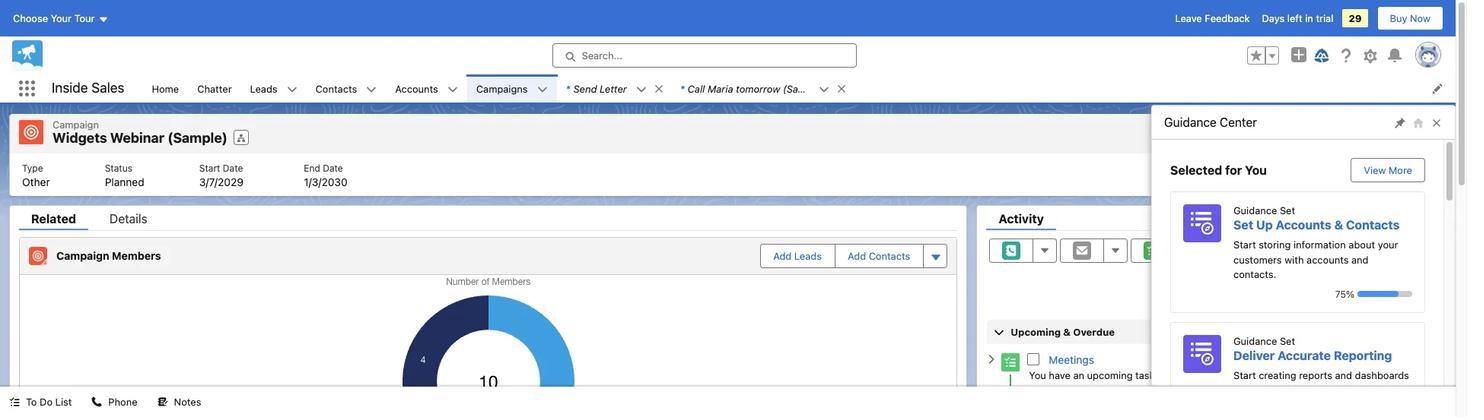 Task type: describe. For each thing, give the bounding box(es) containing it.
help
[[1255, 384, 1275, 397]]

accurate
[[1278, 349, 1331, 363]]

selected
[[1171, 164, 1223, 177]]

contacts inside list item
[[316, 83, 357, 95]]

due
[[1373, 357, 1390, 368]]

progress bar progress bar
[[1358, 292, 1413, 298]]

2 list item from the left
[[671, 75, 854, 103]]

1 horizontal spatial (sample)
[[783, 83, 825, 95]]

end
[[304, 163, 320, 174]]

leads list item
[[241, 75, 306, 103]]

upcoming & overdue button
[[988, 320, 1436, 344]]

selected for you
[[1171, 164, 1267, 177]]

buy
[[1390, 12, 1408, 24]]

1 vertical spatial set
[[1234, 218, 1254, 232]]

add contacts button
[[836, 245, 923, 268]]

edit button
[[1313, 122, 1356, 145]]

campaigns list item
[[467, 75, 557, 103]]

leave feedback link
[[1176, 12, 1250, 24]]

no
[[1359, 357, 1371, 368]]

widgets
[[53, 130, 107, 146]]

buy now
[[1390, 12, 1431, 24]]

choose your tour
[[13, 12, 95, 24]]

days left in trial
[[1262, 12, 1334, 24]]

campaign members link
[[56, 249, 167, 263]]

other
[[22, 175, 50, 188]]

to do list
[[26, 397, 72, 409]]

planned
[[105, 175, 144, 188]]

campaigns link
[[467, 75, 537, 103]]

delete button
[[1357, 122, 1411, 145]]

75%
[[1336, 289, 1355, 300]]

text default image for to do list
[[9, 398, 20, 408]]

and inside guidance set set up accounts & contacts start storing information about your customers with accounts and contacts.
[[1352, 254, 1369, 266]]

your
[[51, 12, 72, 24]]

do
[[40, 397, 53, 409]]

email
[[1275, 128, 1300, 140]]

choose
[[13, 12, 48, 24]]

start inside start date 3/7/2029
[[199, 163, 220, 174]]

search... button
[[552, 43, 857, 68]]

list inside button
[[55, 397, 72, 409]]

send list email button
[[1217, 122, 1312, 145]]

search...
[[582, 49, 623, 62]]

view more
[[1364, 164, 1413, 177]]

up
[[1257, 218, 1273, 232]]

leave
[[1176, 12, 1203, 24]]

campaign for campaign members
[[56, 249, 109, 262]]

text default image inside campaigns list item
[[537, 84, 548, 95]]

contacts.
[[1234, 269, 1277, 281]]

3/7/2029
[[199, 175, 244, 188]]

meetings
[[1049, 354, 1095, 367]]

succeed.
[[1350, 384, 1392, 397]]

1 horizontal spatial •
[[1357, 271, 1361, 283]]

accounts inside accounts link
[[395, 83, 438, 95]]

text default image inside phone button
[[92, 398, 102, 408]]

reports
[[1300, 370, 1333, 382]]

that
[[1234, 384, 1252, 397]]

1 vertical spatial you
[[1029, 370, 1047, 382]]

expand all • view all
[[1340, 298, 1436, 310]]

have
[[1049, 370, 1071, 382]]

deliver
[[1234, 349, 1275, 363]]

* for * call maria tomorrow (sample)
[[680, 83, 685, 95]]

edit
[[1326, 128, 1343, 140]]

activity
[[999, 212, 1044, 226]]

list for "home" "link"
[[10, 153, 1446, 196]]

text default image inside leads list item
[[287, 84, 297, 95]]

members
[[112, 249, 161, 262]]

chatter
[[197, 83, 232, 95]]

guidance for guidance set set up accounts & contacts start storing information about your customers with accounts and contacts.
[[1234, 205, 1278, 217]]

0 horizontal spatial (sample)
[[168, 130, 228, 146]]

delete
[[1369, 128, 1399, 140]]

2 horizontal spatial •
[[1392, 298, 1396, 310]]

campaigns
[[476, 83, 528, 95]]

text default image inside accounts list item
[[447, 84, 458, 95]]

inside sales
[[52, 80, 124, 96]]

no due date
[[1359, 357, 1411, 368]]

status
[[105, 163, 132, 174]]

1/3/2030
[[304, 175, 348, 188]]

date
[[1392, 357, 1411, 368]]

progress bar image
[[1358, 292, 1399, 298]]

home
[[152, 83, 179, 95]]

more
[[1389, 164, 1413, 177]]

filters:
[[1220, 271, 1251, 283]]

to do list button
[[0, 387, 81, 418]]

activity link
[[987, 212, 1056, 230]]

accounts link
[[386, 75, 447, 103]]

0 horizontal spatial •
[[1291, 271, 1296, 283]]

* send letter
[[566, 83, 627, 95]]

0 horizontal spatial send
[[574, 83, 597, 95]]

sales
[[91, 80, 124, 96]]

contacts inside button
[[869, 250, 911, 262]]

types
[[1378, 271, 1404, 283]]

send for send letter
[[1028, 389, 1053, 402]]

status planned
[[105, 163, 144, 188]]

set for deliver
[[1280, 335, 1296, 347]]

reporting
[[1334, 349, 1393, 363]]

home link
[[143, 75, 188, 103]]

storing
[[1259, 239, 1291, 251]]

type
[[22, 163, 43, 174]]

text default image for notes
[[157, 398, 168, 408]]

contacts inside guidance set set up accounts & contacts start storing information about your customers with accounts and contacts.
[[1347, 218, 1400, 232]]

customers
[[1234, 254, 1282, 266]]

now
[[1411, 12, 1431, 24]]

inside
[[52, 80, 88, 96]]

guidance for guidance center
[[1165, 116, 1217, 129]]



Task type: vqa. For each thing, say whether or not it's contained in the screenshot.
Tasks "link"
no



Task type: locate. For each thing, give the bounding box(es) containing it.
upcoming
[[1011, 326, 1061, 338]]

1 vertical spatial view
[[1400, 298, 1422, 310]]

start inside guidance set set up accounts & contacts start storing information about your customers with accounts and contacts.
[[1234, 239, 1256, 251]]

2 vertical spatial guidance
[[1234, 335, 1278, 347]]

1 vertical spatial leads
[[795, 250, 822, 262]]

accounts right contacts list item
[[395, 83, 438, 95]]

reps
[[1327, 384, 1347, 397]]

your down creating
[[1277, 384, 1298, 397]]

guidance set set up accounts & contacts start storing information about your customers with accounts and contacts.
[[1234, 205, 1400, 281]]

1 vertical spatial contacts
[[1347, 218, 1400, 232]]

overdue
[[1073, 326, 1115, 338]]

for
[[1226, 164, 1243, 177]]

0 horizontal spatial view
[[1364, 164, 1387, 177]]

0 vertical spatial guidance
[[1165, 116, 1217, 129]]

0 horizontal spatial accounts
[[395, 83, 438, 95]]

send
[[574, 83, 597, 95], [1229, 128, 1253, 140], [1028, 389, 1053, 402]]

guidance left center
[[1165, 116, 1217, 129]]

view all link
[[1399, 292, 1437, 316]]

letter down search...
[[600, 83, 627, 95]]

guidance center
[[1165, 116, 1258, 129]]

list inside 'button'
[[1256, 128, 1272, 140]]

accounts up information
[[1276, 218, 1332, 232]]

list
[[1256, 128, 1272, 140], [55, 397, 72, 409]]

& up information
[[1335, 218, 1344, 232]]

send for send list email
[[1229, 128, 1253, 140]]

start inside guidance set deliver accurate reporting start creating reports and dashboards that help your sales reps succeed.
[[1234, 370, 1256, 382]]

* left the call
[[680, 83, 685, 95]]

related link
[[19, 212, 88, 230]]

list item down search...
[[557, 75, 671, 103]]

your inside guidance set deliver accurate reporting start creating reports and dashboards that help your sales reps succeed.
[[1277, 384, 1298, 397]]

accounts
[[1307, 254, 1349, 266]]

1 list item from the left
[[557, 75, 671, 103]]

contacts list item
[[306, 75, 386, 103]]

• down progress bar 'progress bar'
[[1392, 298, 1396, 310]]

0 vertical spatial you
[[1245, 164, 1267, 177]]

choose your tour button
[[12, 6, 109, 30]]

date up 1/3/2030
[[323, 163, 343, 174]]

upcoming
[[1087, 370, 1133, 382]]

0 vertical spatial (sample)
[[783, 83, 825, 95]]

send down have
[[1028, 389, 1053, 402]]

tour
[[74, 12, 95, 24]]

2 horizontal spatial text default image
[[636, 84, 647, 95]]

1 horizontal spatial list
[[1256, 128, 1272, 140]]

& inside dropdown button
[[1064, 326, 1071, 338]]

set up accounts & contacts button
[[1234, 218, 1400, 232]]

29
[[1349, 12, 1362, 24]]

1 vertical spatial guidance
[[1234, 205, 1278, 217]]

0 vertical spatial &
[[1335, 218, 1344, 232]]

start up that
[[1234, 370, 1256, 382]]

list for leave feedback link
[[143, 75, 1456, 103]]

expand all button
[[1339, 292, 1389, 316]]

guidance set deliver accurate reporting start creating reports and dashboards that help your sales reps succeed.
[[1234, 335, 1410, 397]]

1 date from the left
[[223, 163, 243, 174]]

1 horizontal spatial send
[[1028, 389, 1053, 402]]

phone
[[108, 397, 137, 409]]

set up set up accounts & contacts button
[[1280, 205, 1296, 217]]

days
[[1262, 12, 1285, 24]]

leads link
[[241, 75, 287, 103]]

text default image inside notes button
[[157, 398, 168, 408]]

1 add from the left
[[774, 250, 792, 262]]

1 horizontal spatial text default image
[[157, 398, 168, 408]]

accounts list item
[[386, 75, 467, 103]]

guidance inside guidance set deliver accurate reporting start creating reports and dashboards that help your sales reps succeed.
[[1234, 335, 1278, 347]]

&
[[1335, 218, 1344, 232], [1064, 326, 1071, 338]]

& left 'overdue'
[[1064, 326, 1071, 338]]

set up accurate
[[1280, 335, 1296, 347]]

guidance
[[1165, 116, 1217, 129], [1234, 205, 1278, 217], [1234, 335, 1278, 347]]

date for 3/7/2029
[[223, 163, 243, 174]]

call
[[688, 83, 705, 95]]

0 vertical spatial start
[[199, 163, 220, 174]]

0 horizontal spatial letter
[[600, 83, 627, 95]]

0 horizontal spatial text default image
[[9, 398, 20, 408]]

end date 1/3/2030
[[304, 163, 348, 188]]

text default image
[[636, 84, 647, 95], [9, 398, 20, 408], [157, 398, 168, 408]]

2 horizontal spatial send
[[1229, 128, 1253, 140]]

*
[[566, 83, 571, 95], [680, 83, 685, 95]]

list item down the search... button
[[671, 75, 854, 103]]

view left the more in the right of the page
[[1364, 164, 1387, 177]]

your right the about
[[1378, 239, 1399, 251]]

guidance for guidance set deliver accurate reporting start creating reports and dashboards that help your sales reps succeed.
[[1234, 335, 1278, 347]]

2 horizontal spatial contacts
[[1347, 218, 1400, 232]]

leads left add contacts button
[[795, 250, 822, 262]]

1 horizontal spatial *
[[680, 83, 685, 95]]

text default image inside contacts list item
[[366, 84, 377, 95]]

meetings link
[[1049, 354, 1095, 367]]

0 horizontal spatial add
[[774, 250, 792, 262]]

list containing other
[[10, 153, 1446, 196]]

information
[[1294, 239, 1346, 251]]

1 horizontal spatial &
[[1335, 218, 1344, 232]]

dashboards
[[1355, 370, 1410, 382]]

leads inside list item
[[250, 83, 278, 95]]

phone button
[[83, 387, 147, 418]]

deliver accurate reporting button
[[1234, 349, 1393, 363]]

add inside button
[[774, 250, 792, 262]]

1 * from the left
[[566, 83, 571, 95]]

send inside 'button'
[[1229, 128, 1253, 140]]

add inside button
[[848, 250, 866, 262]]

* for * send letter
[[566, 83, 571, 95]]

1 horizontal spatial letter
[[1056, 389, 1085, 402]]

1 horizontal spatial contacts
[[869, 250, 911, 262]]

you right for
[[1245, 164, 1267, 177]]

2 vertical spatial send
[[1028, 389, 1053, 402]]

2 vertical spatial set
[[1280, 335, 1296, 347]]

leads right 'chatter' link
[[250, 83, 278, 95]]

add for add contacts
[[848, 250, 866, 262]]

add leads button
[[761, 245, 834, 268]]

activities
[[1313, 271, 1354, 283]]

1 vertical spatial and
[[1336, 370, 1353, 382]]

campaign
[[53, 119, 99, 131], [56, 249, 109, 262]]

maria
[[708, 83, 733, 95]]

0 horizontal spatial date
[[223, 163, 243, 174]]

campaign down related link
[[56, 249, 109, 262]]

set left up on the right bottom of page
[[1234, 218, 1254, 232]]

buy now button
[[1377, 6, 1444, 30]]

list containing home
[[143, 75, 1456, 103]]

tomorrow
[[736, 83, 780, 95]]

* right campaigns list item
[[566, 83, 571, 95]]

list left the email
[[1256, 128, 1272, 140]]

1 vertical spatial accounts
[[1276, 218, 1332, 232]]

0 horizontal spatial you
[[1029, 370, 1047, 382]]

0 horizontal spatial list
[[55, 397, 72, 409]]

0 horizontal spatial leads
[[250, 83, 278, 95]]

view down progress bar 'progress bar'
[[1400, 298, 1422, 310]]

to
[[26, 397, 37, 409]]

and inside guidance set deliver accurate reporting start creating reports and dashboards that help your sales reps succeed.
[[1336, 370, 1353, 382]]

send down search...
[[574, 83, 597, 95]]

details link
[[97, 212, 160, 230]]

1 horizontal spatial you
[[1245, 164, 1267, 177]]

guidance inside guidance set set up accounts & contacts start storing information about your customers with accounts and contacts.
[[1234, 205, 1278, 217]]

send up for
[[1229, 128, 1253, 140]]

0 vertical spatial list
[[1256, 128, 1272, 140]]

sales
[[1300, 384, 1324, 397]]

view more button
[[1351, 158, 1426, 183]]

date inside end date 1/3/2030
[[323, 163, 343, 174]]

accounts inside guidance set set up accounts & contacts start storing information about your customers with accounts and contacts.
[[1276, 218, 1332, 232]]

text default image left to
[[9, 398, 20, 408]]

1 vertical spatial list
[[55, 397, 72, 409]]

send letter
[[1028, 389, 1085, 402]]

• right 'activities'
[[1357, 271, 1361, 283]]

1 vertical spatial letter
[[1056, 389, 1085, 402]]

logged call image
[[1002, 389, 1020, 407]]

left
[[1288, 12, 1303, 24]]

2 vertical spatial start
[[1234, 370, 1256, 382]]

0 vertical spatial letter
[[600, 83, 627, 95]]

campaign for campaign
[[53, 119, 99, 131]]

date inside start date 3/7/2029
[[223, 163, 243, 174]]

date for 1/3/2030
[[323, 163, 343, 174]]

letter inside list item
[[600, 83, 627, 95]]

date up "3/7/2029"
[[223, 163, 243, 174]]

0 vertical spatial and
[[1352, 254, 1369, 266]]

list right do
[[55, 397, 72, 409]]

1 vertical spatial start
[[1234, 239, 1256, 251]]

and down the about
[[1352, 254, 1369, 266]]

campaign down inside
[[53, 119, 99, 131]]

0 vertical spatial contacts
[[316, 83, 357, 95]]

1 vertical spatial your
[[1277, 384, 1298, 397]]

0 vertical spatial list
[[143, 75, 1456, 103]]

type other
[[22, 163, 50, 188]]

0 vertical spatial accounts
[[395, 83, 438, 95]]

0 horizontal spatial *
[[566, 83, 571, 95]]

and up reps
[[1336, 370, 1353, 382]]

notes button
[[148, 387, 210, 418]]

0 vertical spatial leads
[[250, 83, 278, 95]]

start
[[199, 163, 220, 174], [1234, 239, 1256, 251], [1234, 370, 1256, 382]]

leads inside button
[[795, 250, 822, 262]]

view inside button
[[1364, 164, 1387, 177]]

guidance up up on the right bottom of page
[[1234, 205, 1278, 217]]

start up "3/7/2029"
[[199, 163, 220, 174]]

campaign members
[[56, 249, 161, 262]]

set for set
[[1280, 205, 1296, 217]]

& inside guidance set set up accounts & contacts start storing information about your customers with accounts and contacts.
[[1335, 218, 1344, 232]]

upcoming & overdue
[[1011, 326, 1115, 338]]

2 add from the left
[[848, 250, 866, 262]]

1 horizontal spatial accounts
[[1276, 218, 1332, 232]]

0 vertical spatial send
[[574, 83, 597, 95]]

1 vertical spatial (sample)
[[168, 130, 228, 146]]

2 date from the left
[[323, 163, 343, 174]]

notes
[[174, 397, 201, 409]]

list
[[143, 75, 1456, 103], [10, 153, 1446, 196]]

start up the customers
[[1234, 239, 1256, 251]]

time
[[1268, 271, 1288, 283]]

trial
[[1316, 12, 1334, 24]]

guidance up deliver
[[1234, 335, 1278, 347]]

(sample) right tomorrow
[[783, 83, 825, 95]]

1 vertical spatial &
[[1064, 326, 1071, 338]]

letter down an
[[1056, 389, 1085, 402]]

0 horizontal spatial contacts
[[316, 83, 357, 95]]

0 vertical spatial campaign
[[53, 119, 99, 131]]

add
[[774, 250, 792, 262], [848, 250, 866, 262]]

feedback
[[1205, 12, 1250, 24]]

1 horizontal spatial view
[[1400, 298, 1422, 310]]

* call maria tomorrow (sample)
[[680, 83, 825, 95]]

start date 3/7/2029
[[199, 163, 244, 188]]

1 horizontal spatial date
[[323, 163, 343, 174]]

0 vertical spatial view
[[1364, 164, 1387, 177]]

add leads
[[774, 250, 822, 262]]

webinar
[[110, 130, 164, 146]]

your inside guidance set set up accounts & contacts start storing information about your customers with accounts and contacts.
[[1378, 239, 1399, 251]]

you left have
[[1029, 370, 1047, 382]]

details
[[110, 212, 147, 226]]

2 * from the left
[[680, 83, 685, 95]]

contacts
[[316, 83, 357, 95], [1347, 218, 1400, 232], [869, 250, 911, 262]]

text default image left notes
[[157, 398, 168, 408]]

(sample)
[[783, 83, 825, 95], [168, 130, 228, 146]]

text default image
[[654, 84, 664, 94], [836, 84, 847, 94], [287, 84, 297, 95], [366, 84, 377, 95], [447, 84, 458, 95], [537, 84, 548, 95], [92, 398, 102, 408]]

1 vertical spatial send
[[1229, 128, 1253, 140]]

2 vertical spatial contacts
[[869, 250, 911, 262]]

add for add leads
[[774, 250, 792, 262]]

1 horizontal spatial your
[[1378, 239, 1399, 251]]

(sample) up start date 3/7/2029
[[168, 130, 228, 146]]

0 horizontal spatial &
[[1064, 326, 1071, 338]]

0 vertical spatial your
[[1378, 239, 1399, 251]]

text default image right * send letter
[[636, 84, 647, 95]]

task image
[[1002, 354, 1020, 372]]

filters: all time • all activities • all types
[[1220, 271, 1404, 283]]

send list email
[[1229, 128, 1300, 140]]

0 horizontal spatial your
[[1277, 384, 1298, 397]]

text default image inside to do list button
[[9, 398, 20, 408]]

list item
[[557, 75, 671, 103], [671, 75, 854, 103]]

0 vertical spatial set
[[1280, 205, 1296, 217]]

1 vertical spatial campaign
[[56, 249, 109, 262]]

1 horizontal spatial leads
[[795, 250, 822, 262]]

you have an upcoming task
[[1029, 370, 1155, 382]]

1 vertical spatial list
[[10, 153, 1446, 196]]

creating
[[1259, 370, 1297, 382]]

set inside guidance set deliver accurate reporting start creating reports and dashboards that help your sales reps succeed.
[[1280, 335, 1296, 347]]

group
[[1248, 46, 1280, 65]]

• right time
[[1291, 271, 1296, 283]]

1 horizontal spatial add
[[848, 250, 866, 262]]



